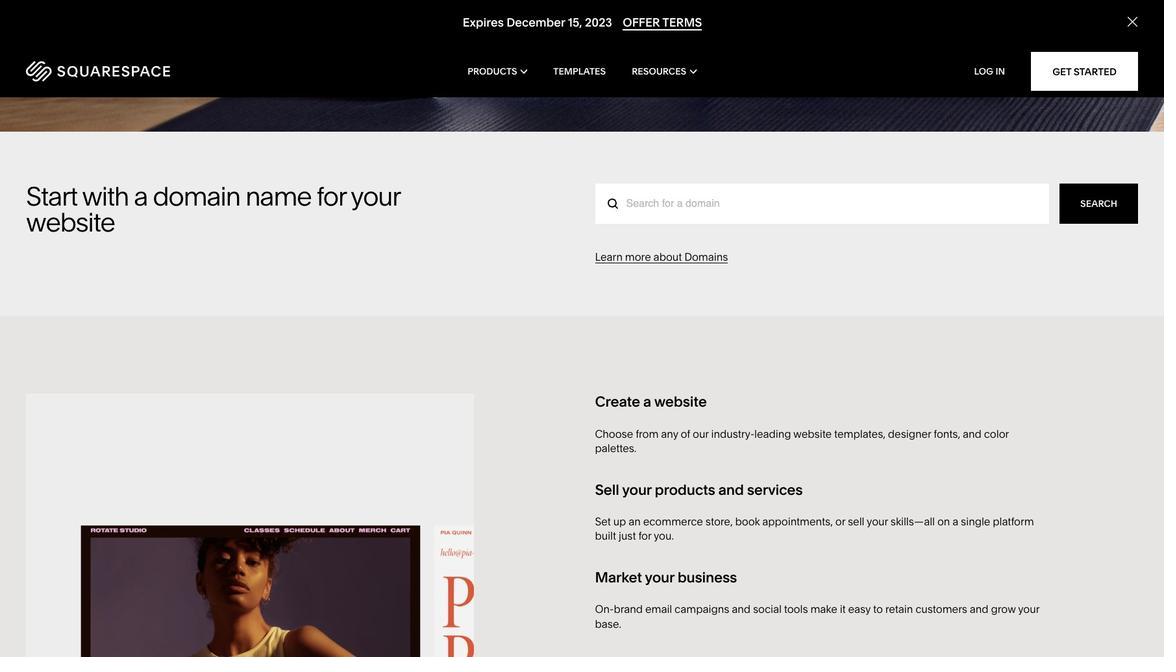 Task type: vqa. For each thing, say whether or not it's contained in the screenshot.
the right Media
no



Task type: describe. For each thing, give the bounding box(es) containing it.
single
[[961, 516, 991, 529]]

customers
[[916, 604, 968, 617]]

squarespace logo link
[[26, 61, 249, 82]]

tools
[[784, 604, 808, 617]]

templates link
[[554, 45, 606, 97]]

log             in link
[[975, 66, 1006, 77]]

built
[[595, 530, 616, 543]]

learn more about domains
[[595, 251, 728, 264]]

Search for a domain text field
[[595, 184, 1050, 224]]

offer terms
[[623, 15, 702, 30]]

services
[[747, 482, 803, 499]]

start with a domain name for your website
[[26, 181, 400, 238]]

choose
[[595, 428, 634, 441]]

sell
[[848, 516, 865, 529]]

to
[[874, 604, 883, 617]]

designer
[[888, 428, 932, 441]]

expires december 15, 2023
[[463, 15, 612, 30]]

with
[[82, 181, 129, 212]]

a inside set up an ecommerce store, book appointments, or sell your skills—all on a single platform built just for you.
[[953, 516, 959, 529]]

offer terms link
[[623, 15, 702, 31]]

name
[[245, 181, 311, 212]]

resources
[[632, 66, 687, 77]]

market your business
[[595, 569, 737, 587]]

1 vertical spatial website
[[655, 394, 707, 411]]

industry-
[[712, 428, 755, 441]]

products
[[468, 66, 517, 77]]

or
[[836, 516, 846, 529]]

get
[[1053, 65, 1072, 78]]

1 vertical spatial a
[[644, 394, 652, 411]]

retain
[[886, 604, 913, 617]]

on-brand email campaigns and social tools make it easy to retain customers and grow your base.
[[595, 604, 1040, 631]]

domains
[[685, 251, 728, 264]]

for inside start with a domain name for your website
[[317, 181, 346, 212]]

your inside on-brand email campaigns and social tools make it easy to retain customers and grow your base.
[[1019, 604, 1040, 617]]

a inside start with a domain name for your website
[[134, 181, 148, 212]]

get started link
[[1032, 52, 1139, 91]]

up
[[614, 516, 626, 529]]

set up an ecommerce store, book appointments, or sell your skills—all on a single platform built just for you.
[[595, 516, 1035, 543]]

started
[[1074, 65, 1117, 78]]

get started
[[1053, 65, 1117, 78]]

grow
[[992, 604, 1016, 617]]

skills—all
[[891, 516, 935, 529]]

about
[[654, 251, 682, 264]]

campaigns
[[675, 604, 730, 617]]

domain
[[153, 181, 240, 212]]

resources button
[[632, 45, 697, 97]]

for inside set up an ecommerce store, book appointments, or sell your skills—all on a single platform built just for you.
[[639, 530, 652, 543]]

and inside choose from any of our industry-leading website templates, designer fonts, and color palettes.
[[963, 428, 982, 441]]

fonts,
[[934, 428, 961, 441]]



Task type: locate. For each thing, give the bounding box(es) containing it.
squarespace logo image
[[26, 61, 170, 82]]

templates
[[554, 66, 606, 77]]

search
[[1081, 198, 1118, 210]]

learn
[[595, 251, 623, 264]]

ecommerce
[[643, 516, 703, 529]]

1 horizontal spatial website
[[655, 394, 707, 411]]

products button
[[468, 45, 528, 97]]

0 vertical spatial website
[[26, 207, 115, 238]]

your inside set up an ecommerce store, book appointments, or sell your skills—all on a single platform built just for you.
[[867, 516, 889, 529]]

set
[[595, 516, 611, 529]]

for right name at the top of page
[[317, 181, 346, 212]]

social
[[753, 604, 782, 617]]

and
[[963, 428, 982, 441], [719, 482, 744, 499], [732, 604, 751, 617], [970, 604, 989, 617]]

palettes.
[[595, 442, 637, 455]]

website inside start with a domain name for your website
[[26, 207, 115, 238]]

on-
[[595, 604, 614, 617]]

log
[[975, 66, 994, 77]]

for
[[317, 181, 346, 212], [639, 530, 652, 543]]

a
[[134, 181, 148, 212], [644, 394, 652, 411], [953, 516, 959, 529]]

your inside start with a domain name for your website
[[351, 181, 400, 212]]

appointments,
[[763, 516, 833, 529]]

brand
[[614, 604, 643, 617]]

and left color
[[963, 428, 982, 441]]

more
[[625, 251, 651, 264]]

from
[[636, 428, 659, 441]]

expires
[[463, 15, 504, 30]]

a right create
[[644, 394, 652, 411]]

website for from
[[794, 428, 832, 441]]

for right just
[[639, 530, 652, 543]]

on
[[938, 516, 950, 529]]

website inside choose from any of our industry-leading website templates, designer fonts, and color palettes.
[[794, 428, 832, 441]]

website
[[26, 207, 115, 238], [655, 394, 707, 411], [794, 428, 832, 441]]

a right the on
[[953, 516, 959, 529]]

base.
[[595, 618, 622, 631]]

2 vertical spatial website
[[794, 428, 832, 441]]

leading
[[755, 428, 791, 441]]

and left social
[[732, 604, 751, 617]]

easy
[[849, 604, 871, 617]]

0 horizontal spatial website
[[26, 207, 115, 238]]

a right with
[[134, 181, 148, 212]]

store,
[[706, 516, 733, 529]]

15,
[[568, 15, 582, 30]]

search button
[[1060, 184, 1139, 224]]

just
[[619, 530, 636, 543]]

0 horizontal spatial for
[[317, 181, 346, 212]]

an
[[629, 516, 641, 529]]

sell your products and services
[[595, 482, 803, 499]]

color
[[985, 428, 1009, 441]]

our
[[693, 428, 709, 441]]

2 vertical spatial a
[[953, 516, 959, 529]]

2023
[[585, 15, 612, 30]]

business
[[678, 569, 737, 587]]

your
[[351, 181, 400, 212], [622, 482, 652, 499], [867, 516, 889, 529], [645, 569, 675, 587], [1019, 604, 1040, 617]]

you.
[[654, 530, 674, 543]]

email
[[646, 604, 672, 617]]

learn more about domains link
[[595, 251, 728, 264]]

in
[[996, 66, 1006, 77]]

0 vertical spatial a
[[134, 181, 148, 212]]

1 horizontal spatial a
[[644, 394, 652, 411]]

log             in
[[975, 66, 1006, 77]]

0 horizontal spatial a
[[134, 181, 148, 212]]

2 horizontal spatial a
[[953, 516, 959, 529]]

terms
[[662, 15, 702, 30]]

1 vertical spatial for
[[639, 530, 652, 543]]

choose from any of our industry-leading website templates, designer fonts, and color palettes.
[[595, 428, 1009, 455]]

of
[[681, 428, 691, 441]]

make
[[811, 604, 838, 617]]

it
[[840, 604, 846, 617]]

create
[[595, 394, 640, 411]]

market
[[595, 569, 642, 587]]

templates,
[[835, 428, 886, 441]]

platform
[[993, 516, 1035, 529]]

offer
[[623, 15, 660, 30]]

1 horizontal spatial for
[[639, 530, 652, 543]]

book
[[736, 516, 760, 529]]

create a website
[[595, 394, 707, 411]]

december
[[506, 15, 565, 30]]

website for with
[[26, 207, 115, 238]]

and left grow
[[970, 604, 989, 617]]

start
[[26, 181, 77, 212]]

any
[[661, 428, 679, 441]]

products
[[655, 482, 716, 499]]

2 horizontal spatial website
[[794, 428, 832, 441]]

and up store,
[[719, 482, 744, 499]]

0 vertical spatial for
[[317, 181, 346, 212]]

sell
[[595, 482, 619, 499]]



